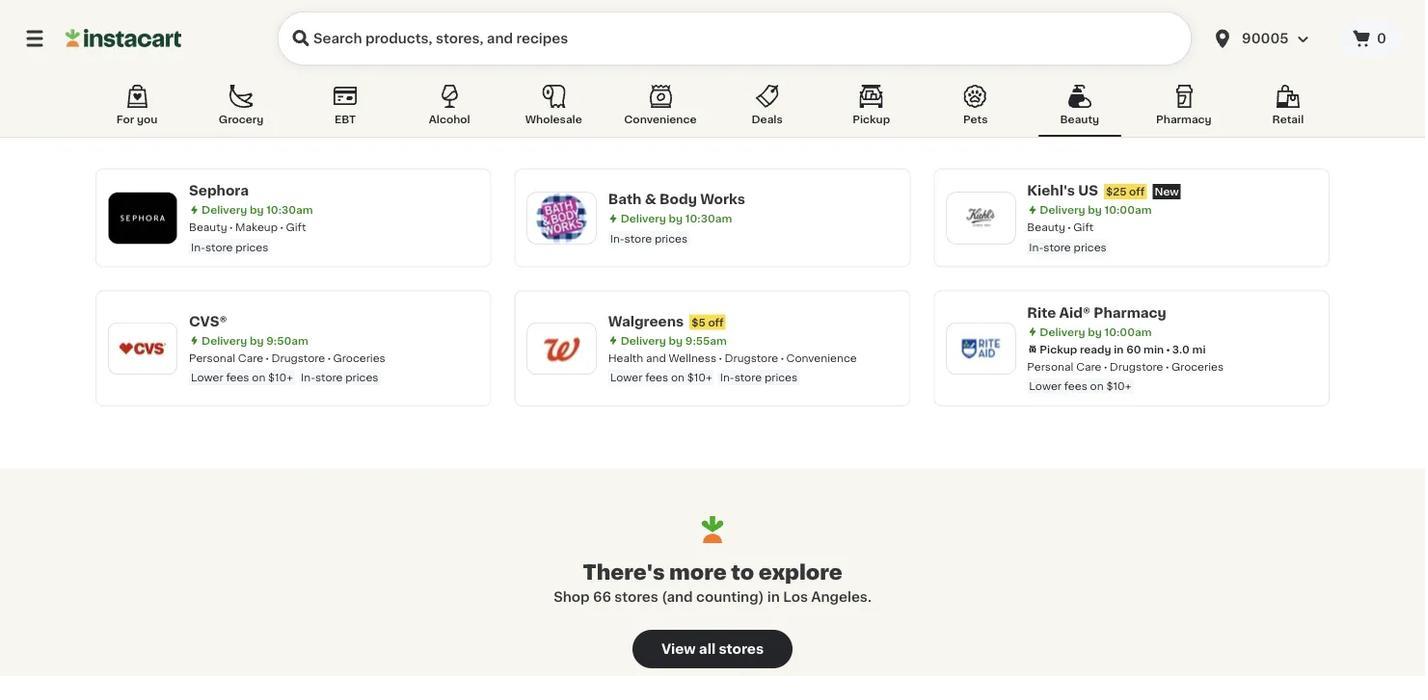 Task type: locate. For each thing, give the bounding box(es) containing it.
0 horizontal spatial personal
[[189, 353, 235, 364]]

care down ready
[[1076, 362, 1102, 372]]

personal down pickup ready in 60 min
[[1027, 362, 1074, 372]]

$10+ inside personal care drugstore groceries lower fees on $10+
[[1106, 381, 1131, 392]]

$10+ down 9:50am
[[268, 373, 293, 383]]

lower down cvs®
[[191, 373, 223, 383]]

0 horizontal spatial pickup
[[853, 114, 890, 125]]

in- down kiehl's
[[1029, 242, 1044, 253]]

stores down there's
[[615, 591, 658, 605]]

0 vertical spatial off
[[1129, 187, 1145, 197]]

0 horizontal spatial groceries
[[333, 353, 385, 364]]

groceries inside personal care drugstore groceries lower fees on $10+
[[1172, 362, 1224, 372]]

2 horizontal spatial drugstore
[[1110, 362, 1163, 372]]

0 vertical spatial 10:00am
[[1105, 205, 1152, 216]]

0 horizontal spatial lower
[[191, 373, 223, 383]]

in left los on the right bottom of page
[[767, 591, 780, 605]]

1 horizontal spatial fees
[[645, 373, 668, 383]]

1 horizontal spatial off
[[1129, 187, 1145, 197]]

gift down the us
[[1074, 222, 1094, 233]]

personal for personal care drugstore groceries lower fees on $10+ in-store prices
[[189, 353, 235, 364]]

personal inside personal care drugstore groceries lower fees on $10+
[[1027, 362, 1074, 372]]

retail button
[[1247, 81, 1330, 137]]

beauty down kiehl's
[[1027, 222, 1065, 233]]

10:30am
[[266, 205, 313, 216], [685, 214, 732, 224]]

delivery by 10:30am
[[202, 205, 313, 216], [621, 214, 732, 224]]

drugstore for personal care drugstore groceries lower fees on $10+ in-store prices
[[271, 353, 325, 364]]

drugstore down 9:50am
[[271, 353, 325, 364]]

care down delivery by 9:50am
[[238, 353, 263, 364]]

new
[[1155, 187, 1179, 197]]

0 horizontal spatial drugstore
[[271, 353, 325, 364]]

1 horizontal spatial convenience
[[786, 353, 857, 364]]

pickup
[[853, 114, 890, 125], [1040, 344, 1077, 355]]

10:00am
[[1105, 205, 1152, 216], [1105, 327, 1152, 338]]

pets
[[963, 114, 988, 125]]

aid®
[[1059, 306, 1091, 320]]

bath
[[608, 193, 642, 206]]

personal
[[189, 353, 235, 364], [1027, 362, 1074, 372]]

2 horizontal spatial on
[[1090, 381, 1104, 392]]

pickup inside pickup button
[[853, 114, 890, 125]]

beauty inside beauty makeup gift in-store prices
[[189, 222, 227, 233]]

$10+ down 60
[[1106, 381, 1131, 392]]

lower inside health and wellness drugstore convenience lower fees on $10+ in-store prices
[[610, 373, 643, 383]]

groceries inside personal care drugstore groceries lower fees on $10+ in-store prices
[[333, 353, 385, 364]]

in- down 9:50am
[[301, 373, 315, 383]]

0 vertical spatial convenience
[[624, 114, 697, 125]]

66
[[593, 591, 611, 605]]

view
[[661, 643, 696, 657]]

on
[[252, 373, 265, 383], [671, 373, 685, 383], [1090, 381, 1104, 392]]

store inside health and wellness drugstore convenience lower fees on $10+ in-store prices
[[734, 373, 762, 383]]

on down ready
[[1090, 381, 1104, 392]]

1 vertical spatial convenience
[[786, 353, 857, 364]]

0 vertical spatial pickup
[[853, 114, 890, 125]]

2 10:00am from the top
[[1105, 327, 1152, 338]]

alcohol button
[[408, 81, 491, 137]]

2 gift from the left
[[1074, 222, 1094, 233]]

0 vertical spatial in
[[1114, 344, 1124, 355]]

0 vertical spatial stores
[[615, 591, 658, 605]]

by down bath & body works
[[669, 214, 683, 224]]

0 horizontal spatial stores
[[615, 591, 658, 605]]

store inside beauty makeup gift in-store prices
[[205, 242, 233, 253]]

1 horizontal spatial in
[[1114, 344, 1124, 355]]

retail
[[1272, 114, 1304, 125]]

beauty makeup gift in-store prices
[[189, 222, 306, 253]]

1 horizontal spatial groceries
[[1172, 362, 1224, 372]]

lower down pickup ready in 60 min
[[1029, 381, 1062, 392]]

$10+ inside health and wellness drugstore convenience lower fees on $10+ in-store prices
[[687, 373, 712, 383]]

1 gift from the left
[[286, 222, 306, 233]]

delivery by 10:00am
[[1040, 205, 1152, 216], [1040, 327, 1152, 338]]

convenience inside button
[[624, 114, 697, 125]]

0 horizontal spatial on
[[252, 373, 265, 383]]

delivery by 9:55am
[[621, 336, 727, 346]]

beauty up the us
[[1060, 114, 1099, 125]]

groceries for personal care drugstore groceries lower fees on $10+ in-store prices
[[333, 353, 385, 364]]

delivery for rite aid® pharmacy
[[1040, 327, 1085, 338]]

1 vertical spatial pharmacy
[[1094, 306, 1167, 320]]

lower for personal care drugstore groceries lower fees on $10+
[[1029, 381, 1062, 392]]

1 horizontal spatial lower
[[610, 373, 643, 383]]

for
[[116, 114, 134, 125]]

1 vertical spatial pickup
[[1040, 344, 1077, 355]]

1 horizontal spatial personal
[[1027, 362, 1074, 372]]

in left 60
[[1114, 344, 1124, 355]]

convenience
[[624, 114, 697, 125], [786, 353, 857, 364]]

pharmacy up new
[[1156, 114, 1212, 125]]

10:00am up 60
[[1105, 327, 1152, 338]]

0 vertical spatial delivery by 10:00am
[[1040, 205, 1152, 216]]

1 vertical spatial delivery by 10:00am
[[1040, 327, 1152, 338]]

by up makeup
[[250, 205, 264, 216]]

1 90005 button from the left
[[1200, 12, 1339, 66]]

sephora
[[189, 184, 249, 198]]

view all stores link
[[633, 631, 793, 669]]

in- inside health and wellness drugstore convenience lower fees on $10+ in-store prices
[[720, 373, 734, 383]]

1 horizontal spatial drugstore
[[725, 353, 778, 364]]

store
[[624, 233, 652, 244], [205, 242, 233, 253], [1044, 242, 1071, 253], [315, 373, 343, 383], [734, 373, 762, 383]]

stores inside button
[[719, 643, 764, 657]]

delivery by 10:30am for bath & body works
[[621, 214, 732, 224]]

convenience inside health and wellness drugstore convenience lower fees on $10+ in-store prices
[[786, 353, 857, 364]]

1 horizontal spatial pickup
[[1040, 344, 1077, 355]]

beauty gift in-store prices
[[1027, 222, 1107, 253]]

2 horizontal spatial lower
[[1029, 381, 1062, 392]]

gift
[[286, 222, 306, 233], [1074, 222, 1094, 233]]

drugstore inside personal care drugstore groceries lower fees on $10+ in-store prices
[[271, 353, 325, 364]]

pets button
[[934, 81, 1017, 137]]

0 horizontal spatial convenience
[[624, 114, 697, 125]]

0 horizontal spatial off
[[708, 317, 724, 328]]

90005
[[1242, 32, 1289, 45]]

drugstore inside personal care drugstore groceries lower fees on $10+
[[1110, 362, 1163, 372]]

beauty inside the beauty gift in-store prices
[[1027, 222, 1065, 233]]

off
[[1129, 187, 1145, 197], [708, 317, 724, 328]]

1 vertical spatial in
[[767, 591, 780, 605]]

prices inside beauty makeup gift in-store prices
[[235, 242, 269, 253]]

None search field
[[278, 12, 1192, 66]]

groceries for personal care drugstore groceries lower fees on $10+
[[1172, 362, 1224, 372]]

2 horizontal spatial $10+
[[1106, 381, 1131, 392]]

on inside personal care drugstore groceries lower fees on $10+
[[1090, 381, 1104, 392]]

body
[[660, 193, 697, 206]]

lower inside personal care drugstore groceries lower fees on $10+ in-store prices
[[191, 373, 223, 383]]

pharmacy inside 'button'
[[1156, 114, 1212, 125]]

gift right makeup
[[286, 222, 306, 233]]

0 horizontal spatial fees
[[226, 373, 249, 383]]

instacart image
[[66, 27, 181, 50]]

1 horizontal spatial $10+
[[687, 373, 712, 383]]

1 vertical spatial off
[[708, 317, 724, 328]]

pharmacy
[[1156, 114, 1212, 125], [1094, 306, 1167, 320]]

drugstore down 60
[[1110, 362, 1163, 372]]

1 delivery by 10:00am from the top
[[1040, 205, 1152, 216]]

delivery down kiehl's
[[1040, 205, 1085, 216]]

by left 9:50am
[[250, 336, 264, 346]]

delivery down aid®
[[1040, 327, 1085, 338]]

1 vertical spatial stores
[[719, 643, 764, 657]]

10:30am down the works
[[685, 214, 732, 224]]

convenience button
[[616, 81, 704, 137]]

walgreens logo image
[[537, 324, 587, 374]]

by
[[250, 205, 264, 216], [1088, 205, 1102, 216], [669, 214, 683, 224], [1088, 327, 1102, 338], [250, 336, 264, 346], [669, 336, 683, 346]]

rite
[[1027, 306, 1056, 320]]

in-store prices
[[610, 233, 688, 244]]

0 vertical spatial pharmacy
[[1156, 114, 1212, 125]]

deals
[[752, 114, 783, 125]]

lower inside personal care drugstore groceries lower fees on $10+
[[1029, 381, 1062, 392]]

0 horizontal spatial care
[[238, 353, 263, 364]]

0 horizontal spatial gift
[[286, 222, 306, 233]]

care inside personal care drugstore groceries lower fees on $10+ in-store prices
[[238, 353, 263, 364]]

personal down cvs®
[[189, 353, 235, 364]]

delivery up the in-store prices
[[621, 214, 666, 224]]

2 delivery by 10:00am from the top
[[1040, 327, 1152, 338]]

1 horizontal spatial stores
[[719, 643, 764, 657]]

lower
[[191, 373, 223, 383], [610, 373, 643, 383], [1029, 381, 1062, 392]]

fees
[[226, 373, 249, 383], [645, 373, 668, 383], [1064, 381, 1088, 392]]

delivery by 10:00am for in-store prices
[[1040, 205, 1152, 216]]

wellness
[[669, 353, 717, 364]]

1 horizontal spatial delivery by 10:30am
[[621, 214, 732, 224]]

in- inside beauty makeup gift in-store prices
[[191, 242, 205, 253]]

off right $5
[[708, 317, 724, 328]]

1 horizontal spatial on
[[671, 373, 685, 383]]

by up ready
[[1088, 327, 1102, 338]]

delivery
[[202, 205, 247, 216], [1040, 205, 1085, 216], [621, 214, 666, 224], [1040, 327, 1085, 338], [202, 336, 247, 346], [621, 336, 666, 346]]

1 horizontal spatial gift
[[1074, 222, 1094, 233]]

explore
[[759, 563, 843, 583]]

alcohol
[[429, 114, 470, 125]]

fees for personal care drugstore groceries lower fees on $10+ in-store prices
[[226, 373, 249, 383]]

0 horizontal spatial $10+
[[268, 373, 293, 383]]

9:55am
[[685, 336, 727, 346]]

1 horizontal spatial 10:30am
[[685, 214, 732, 224]]

drugstore down "9:55am"
[[725, 353, 778, 364]]

beauty inside button
[[1060, 114, 1099, 125]]

delivery by 10:30am down bath & body works
[[621, 214, 732, 224]]

delivery by 9:50am
[[202, 336, 308, 346]]

3.0 mi
[[1172, 344, 1206, 355]]

10:00am for in-store prices
[[1105, 205, 1152, 216]]

care
[[238, 353, 263, 364], [1076, 362, 1102, 372]]

delivery down sephora
[[202, 205, 247, 216]]

kiehl's us $25 off new
[[1027, 184, 1179, 198]]

delivery by 10:30am up makeup
[[202, 205, 313, 216]]

90005 button
[[1200, 12, 1339, 66], [1211, 12, 1327, 66]]

gift inside the beauty gift in-store prices
[[1074, 222, 1094, 233]]

0 horizontal spatial delivery by 10:30am
[[202, 205, 313, 216]]

10:30am up makeup
[[266, 205, 313, 216]]

view all stores button
[[633, 631, 793, 669]]

off right $25
[[1129, 187, 1145, 197]]

on down wellness
[[671, 373, 685, 383]]

bath & body works
[[608, 193, 745, 206]]

on down delivery by 9:50am
[[252, 373, 265, 383]]

60
[[1126, 344, 1141, 355]]

for you
[[116, 114, 157, 125]]

works
[[700, 193, 745, 206]]

store inside personal care drugstore groceries lower fees on $10+ in-store prices
[[315, 373, 343, 383]]

fees down delivery by 9:50am
[[226, 373, 249, 383]]

in- down "9:55am"
[[720, 373, 734, 383]]

1 10:00am from the top
[[1105, 205, 1152, 216]]

groceries
[[333, 353, 385, 364], [1172, 362, 1224, 372]]

fees down and
[[645, 373, 668, 383]]

1 horizontal spatial care
[[1076, 362, 1102, 372]]

beauty for beauty makeup gift in-store prices
[[189, 222, 227, 233]]

prices inside personal care drugstore groceries lower fees on $10+ in-store prices
[[345, 373, 378, 383]]

ready
[[1080, 344, 1111, 355]]

walgreens
[[608, 315, 684, 328]]

pharmacy up 60
[[1094, 306, 1167, 320]]

in- down sephora
[[191, 242, 205, 253]]

fees inside personal care drugstore groceries lower fees on $10+
[[1064, 381, 1088, 392]]

2 horizontal spatial fees
[[1064, 381, 1088, 392]]

in inside there's more to explore shop 66 stores (and counting) in los angeles.
[[767, 591, 780, 605]]

off inside walgreens $5 off
[[708, 317, 724, 328]]

rite aid® pharmacy
[[1027, 306, 1167, 320]]

on inside personal care drugstore groceries lower fees on $10+ in-store prices
[[252, 373, 265, 383]]

pickup for pickup ready in 60 min
[[1040, 344, 1077, 355]]

counting)
[[696, 591, 764, 605]]

delivery by 10:00am down kiehl's us $25 off new on the top right of page
[[1040, 205, 1152, 216]]

walgreens $5 off
[[608, 315, 724, 328]]

delivery down cvs®
[[202, 336, 247, 346]]

care inside personal care drugstore groceries lower fees on $10+
[[1076, 362, 1102, 372]]

drugstore
[[271, 353, 325, 364], [725, 353, 778, 364], [1110, 362, 1163, 372]]

$10+ inside personal care drugstore groceries lower fees on $10+ in-store prices
[[268, 373, 293, 383]]

in- inside the beauty gift in-store prices
[[1029, 242, 1044, 253]]

fees inside personal care drugstore groceries lower fees on $10+ in-store prices
[[226, 373, 249, 383]]

beauty down sephora
[[189, 222, 227, 233]]

10:00am down $25
[[1105, 205, 1152, 216]]

1 vertical spatial 10:00am
[[1105, 327, 1152, 338]]

by for bath & body works
[[669, 214, 683, 224]]

delivery by 10:00am up ready
[[1040, 327, 1152, 338]]

0 horizontal spatial 10:30am
[[266, 205, 313, 216]]

store inside the beauty gift in-store prices
[[1044, 242, 1071, 253]]

stores right all
[[719, 643, 764, 657]]

prices
[[655, 233, 688, 244], [235, 242, 269, 253], [1074, 242, 1107, 253], [345, 373, 378, 383], [765, 373, 798, 383]]

personal inside personal care drugstore groceries lower fees on $10+ in-store prices
[[189, 353, 235, 364]]

$10+
[[268, 373, 293, 383], [687, 373, 712, 383], [1106, 381, 1131, 392]]

0 horizontal spatial in
[[767, 591, 780, 605]]

there's more to explore shop 66 stores (and counting) in los angeles.
[[554, 563, 872, 605]]

$10+ down wellness
[[687, 373, 712, 383]]

makeup
[[235, 222, 278, 233]]

lower down health
[[610, 373, 643, 383]]

in-
[[610, 233, 625, 244], [191, 242, 205, 253], [1029, 242, 1044, 253], [301, 373, 315, 383], [720, 373, 734, 383]]

beauty
[[1060, 114, 1099, 125], [189, 222, 227, 233], [1027, 222, 1065, 233]]

bath & body works logo image
[[537, 193, 587, 243]]

fees down ready
[[1064, 381, 1088, 392]]

rite aid® pharmacy logo image
[[956, 324, 1006, 374]]



Task type: describe. For each thing, give the bounding box(es) containing it.
0 button
[[1339, 19, 1402, 58]]

personal for personal care drugstore groceries lower fees on $10+
[[1027, 362, 1074, 372]]

grocery
[[219, 114, 264, 125]]

by down walgreens $5 off at the top
[[669, 336, 683, 346]]

drugstore for personal care drugstore groceries lower fees on $10+
[[1110, 362, 1163, 372]]

drugstore inside health and wellness drugstore convenience lower fees on $10+ in-store prices
[[725, 353, 778, 364]]

off inside kiehl's us $25 off new
[[1129, 187, 1145, 197]]

you
[[137, 114, 157, 125]]

&
[[645, 193, 656, 206]]

kiehl's us logo image
[[956, 193, 1006, 243]]

and
[[646, 353, 666, 364]]

beauty for beauty gift in-store prices
[[1027, 222, 1065, 233]]

in- down bath
[[610, 233, 625, 244]]

los
[[783, 591, 808, 605]]

more
[[669, 563, 727, 583]]

0
[[1377, 32, 1387, 45]]

kiehl's
[[1027, 184, 1075, 198]]

cvs® logo image
[[118, 324, 168, 374]]

delivery down walgreens
[[621, 336, 666, 346]]

min
[[1144, 344, 1164, 355]]

$10+ for personal care drugstore groceries lower fees on $10+
[[1106, 381, 1131, 392]]

deals button
[[726, 81, 809, 137]]

care for personal care drugstore groceries lower fees on $10+ in-store prices
[[238, 353, 263, 364]]

angeles.
[[811, 591, 872, 605]]

delivery for bath & body works
[[621, 214, 666, 224]]

on inside health and wellness drugstore convenience lower fees on $10+ in-store prices
[[671, 373, 685, 383]]

by for rite aid® pharmacy
[[1088, 327, 1102, 338]]

for you button
[[95, 81, 178, 137]]

by for sephora
[[250, 205, 264, 216]]

ebt button
[[304, 81, 387, 137]]

us
[[1078, 184, 1098, 198]]

$10+ for personal care drugstore groceries lower fees on $10+ in-store prices
[[268, 373, 293, 383]]

personal care drugstore groceries lower fees on $10+
[[1027, 362, 1224, 392]]

delivery by 10:00am for personal care
[[1040, 327, 1152, 338]]

stores inside there's more to explore shop 66 stores (and counting) in los angeles.
[[615, 591, 658, 605]]

pickup for pickup
[[853, 114, 890, 125]]

3.0
[[1172, 344, 1190, 355]]

10:30am for sephora
[[266, 205, 313, 216]]

cvs®
[[189, 315, 227, 328]]

$25
[[1106, 187, 1127, 197]]

10:30am for bath & body works
[[685, 214, 732, 224]]

on for personal care drugstore groceries lower fees on $10+
[[1090, 381, 1104, 392]]

gift inside beauty makeup gift in-store prices
[[286, 222, 306, 233]]

sephora logo image
[[118, 193, 168, 243]]

ebt
[[335, 114, 356, 125]]

Search field
[[278, 12, 1192, 66]]

grocery button
[[200, 81, 283, 137]]

mi
[[1192, 344, 1206, 355]]

personal care drugstore groceries lower fees on $10+ in-store prices
[[189, 353, 385, 383]]

10:00am for personal care
[[1105, 327, 1152, 338]]

delivery for cvs®
[[202, 336, 247, 346]]

2 90005 button from the left
[[1211, 12, 1327, 66]]

delivery for sephora
[[202, 205, 247, 216]]

to
[[731, 563, 754, 583]]

9:50am
[[266, 336, 308, 346]]

lower for personal care drugstore groceries lower fees on $10+ in-store prices
[[191, 373, 223, 383]]

prices inside health and wellness drugstore convenience lower fees on $10+ in-store prices
[[765, 373, 798, 383]]

shop categories tab list
[[95, 81, 1330, 137]]

beauty button
[[1038, 81, 1121, 137]]

health
[[608, 353, 643, 364]]

$5
[[692, 317, 706, 328]]

wholesale button
[[512, 81, 595, 137]]

wholesale
[[525, 114, 582, 125]]

in- inside personal care drugstore groceries lower fees on $10+ in-store prices
[[301, 373, 315, 383]]

prices inside the beauty gift in-store prices
[[1074, 242, 1107, 253]]

shop
[[554, 591, 590, 605]]

on for personal care drugstore groceries lower fees on $10+ in-store prices
[[252, 373, 265, 383]]

fees inside health and wellness drugstore convenience lower fees on $10+ in-store prices
[[645, 373, 668, 383]]

pickup button
[[830, 81, 913, 137]]

beauty for beauty
[[1060, 114, 1099, 125]]

fees for personal care drugstore groceries lower fees on $10+
[[1064, 381, 1088, 392]]

all
[[699, 643, 716, 657]]

by for cvs®
[[250, 336, 264, 346]]

pickup ready in 60 min
[[1040, 344, 1164, 355]]

delivery by 10:30am for sephora
[[202, 205, 313, 216]]

there's
[[583, 563, 665, 583]]

care for personal care drugstore groceries lower fees on $10+
[[1076, 362, 1102, 372]]

pharmacy button
[[1143, 81, 1226, 137]]

by down the us
[[1088, 205, 1102, 216]]

(and
[[662, 591, 693, 605]]

view all stores
[[661, 643, 764, 657]]

health and wellness drugstore convenience lower fees on $10+ in-store prices
[[608, 353, 857, 383]]



Task type: vqa. For each thing, say whether or not it's contained in the screenshot.
Cream within the "link"
no



